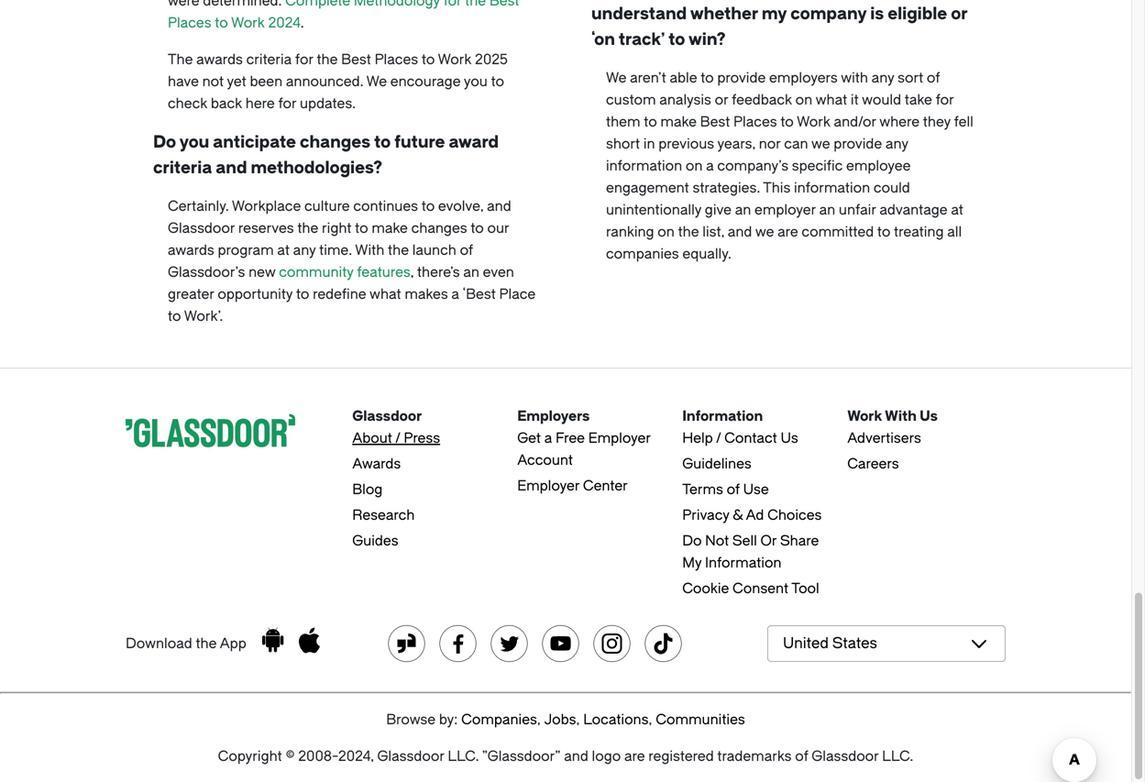 Task type: locate. For each thing, give the bounding box(es) containing it.
0 vertical spatial changes
[[300, 133, 371, 152]]

criteria
[[246, 51, 292, 68], [153, 158, 212, 177]]

locations
[[584, 712, 649, 728]]

or
[[715, 92, 729, 108]]

of right trademarks
[[795, 748, 809, 765]]

2024,
[[338, 748, 374, 765]]

we down employer
[[756, 224, 774, 240]]

/ inside glassdoor about / press awards blog research guides
[[396, 430, 400, 447]]

a up strategies.
[[706, 158, 714, 174]]

0 vertical spatial us
[[920, 408, 938, 425]]

/ inside information help / contact us guidelines terms of use privacy & ad choices do not sell or share my information cookie consent tool
[[716, 430, 721, 447]]

what left it
[[816, 92, 848, 108]]

advertisers
[[848, 430, 922, 447]]

places down 'feedback' at the right top of the page
[[734, 114, 777, 130]]

1 horizontal spatial changes
[[411, 220, 467, 237]]

1 horizontal spatial at
[[951, 202, 964, 218]]

0 vertical spatial at
[[951, 202, 964, 218]]

guidelines
[[683, 456, 752, 472]]

ranking
[[606, 224, 654, 240]]

and down the anticipate
[[216, 158, 247, 177]]

employer right free
[[589, 430, 651, 447]]

employers
[[517, 408, 590, 425]]

work left 2024
[[231, 15, 265, 31]]

criteria up the been
[[246, 51, 292, 68]]

to down 2025 at the left of page
[[491, 73, 504, 90]]

awards up glassdoor's
[[168, 242, 214, 259]]

2 horizontal spatial best
[[700, 114, 730, 130]]

an up 'best
[[463, 264, 480, 281]]

1 vertical spatial a
[[452, 286, 459, 303]]

information down sell
[[705, 555, 782, 571]]

a inside we aren't able to provide employers with any sort of custom analysis or feedback on what it would take for them to make best places to work and/or where they fell short in previous years, nor can we provide any information on a company's specific employee engagement strategies. this information could unintentionally give an employer an unfair advantage at ranking on the list, and we are committed to treating all companies equally.
[[706, 158, 714, 174]]

1 horizontal spatial you
[[464, 73, 488, 90]]

1 horizontal spatial with
[[885, 408, 917, 425]]

awards up the not
[[196, 51, 243, 68]]

changes
[[300, 133, 371, 152], [411, 220, 467, 237]]

what inside , there's an even greater opportunity to redefine what makes a 'best place to work'.
[[370, 286, 401, 303]]

0 horizontal spatial changes
[[300, 133, 371, 152]]

places up encourage
[[375, 51, 418, 68]]

1 horizontal spatial a
[[545, 430, 552, 447]]

we up specific
[[812, 136, 831, 152]]

to left evolve,
[[422, 198, 435, 215]]

use
[[743, 481, 769, 498]]

make down the analysis
[[661, 114, 697, 130]]

places inside we aren't able to provide employers with any sort of custom analysis or feedback on what it would take for them to make best places to work and/or where they fell short in previous years, nor can we provide any information on a company's specific employee engagement strategies. this information could unintentionally give an employer an unfair advantage at ranking on the list, and we are committed to treating all companies equally.
[[734, 114, 777, 130]]

share
[[780, 533, 819, 549]]

work inside complete methodology for the best places to work 2024
[[231, 15, 265, 31]]

2 / from the left
[[716, 430, 721, 447]]

0 vertical spatial a
[[706, 158, 714, 174]]

0 horizontal spatial employer
[[517, 478, 580, 494]]

best inside we aren't able to provide employers with any sort of custom analysis or feedback on what it would take for them to make best places to work and/or where they fell short in previous years, nor can we provide any information on a company's specific employee engagement strategies. this information could unintentionally give an employer an unfair advantage at ranking on the list, and we are committed to treating all companies equally.
[[700, 114, 730, 130]]

1 vertical spatial information
[[705, 555, 782, 571]]

years,
[[718, 136, 756, 152]]

glassdoor inside certainly. workplace culture continues to evolve, and glassdoor reserves the right to make changes to our awards program at any time. with the launch of glassdoor's new
[[168, 220, 235, 237]]

my
[[683, 555, 702, 571]]

for up announced.
[[295, 51, 313, 68]]

1 vertical spatial at
[[277, 242, 290, 259]]

with inside work with us advertisers careers
[[885, 408, 917, 425]]

glassdoor down certainly.
[[168, 220, 235, 237]]

0 vertical spatial you
[[464, 73, 488, 90]]

work up "advertisers"
[[848, 408, 882, 425]]

glassdoor logo image
[[126, 405, 295, 456]]

1 vertical spatial information
[[794, 180, 871, 196]]

provide down and/or
[[834, 136, 882, 152]]

1 horizontal spatial /
[[716, 430, 721, 447]]

any down where
[[886, 136, 909, 152]]

1 vertical spatial we
[[756, 224, 774, 240]]

us
[[920, 408, 938, 425], [781, 430, 799, 447]]

for inside complete methodology for the best places to work 2024
[[444, 0, 462, 9]]

we up custom
[[606, 70, 627, 86]]

and right list,
[[728, 224, 752, 240]]

1 horizontal spatial information
[[794, 180, 871, 196]]

1 horizontal spatial we
[[812, 136, 831, 152]]

best
[[490, 0, 520, 9], [341, 51, 371, 68], [700, 114, 730, 130]]

certainly.
[[168, 198, 229, 215]]

give
[[705, 202, 732, 218]]

to left future
[[374, 133, 391, 152]]

ad
[[746, 507, 764, 524]]

information up help / contact us link
[[683, 408, 763, 425]]

1 horizontal spatial are
[[778, 224, 799, 240]]

with
[[355, 242, 385, 259], [885, 408, 917, 425]]

1 horizontal spatial do
[[683, 533, 702, 549]]

specific
[[792, 158, 843, 174]]

2 vertical spatial any
[[293, 242, 316, 259]]

0 vertical spatial best
[[490, 0, 520, 9]]

1 vertical spatial provide
[[834, 136, 882, 152]]

2 vertical spatial best
[[700, 114, 730, 130]]

1 vertical spatial us
[[781, 430, 799, 447]]

0 horizontal spatial /
[[396, 430, 400, 447]]

in
[[644, 136, 655, 152]]

2024
[[268, 15, 301, 31]]

places up the
[[168, 15, 211, 31]]

information
[[606, 158, 682, 174], [794, 180, 871, 196]]

sell
[[733, 533, 757, 549]]

with inside certainly. workplace culture continues to evolve, and glassdoor reserves the right to make changes to our awards program at any time. with the launch of glassdoor's new
[[355, 242, 385, 259]]

and up our
[[487, 198, 512, 215]]

yet
[[227, 73, 246, 90]]

2025
[[475, 51, 508, 68]]

custom
[[606, 92, 656, 108]]

with up features
[[355, 242, 385, 259]]

you
[[464, 73, 488, 90], [179, 133, 209, 152]]

2 vertical spatial on
[[658, 224, 675, 240]]

0 horizontal spatial llc.
[[448, 748, 479, 765]]

us up advertisers link
[[920, 408, 938, 425]]

/ left the press
[[396, 430, 400, 447]]

"glassdoor"
[[482, 748, 561, 765]]

any up would
[[872, 70, 895, 86]]

registered
[[649, 748, 714, 765]]

and inside certainly. workplace culture continues to evolve, and glassdoor reserves the right to make changes to our awards program at any time. with the launch of glassdoor's new
[[487, 198, 512, 215]]

cookie
[[683, 581, 729, 597]]

0 horizontal spatial we
[[367, 73, 387, 90]]

1 horizontal spatial we
[[606, 70, 627, 86]]

on down unintentionally
[[658, 224, 675, 240]]

for right methodology
[[444, 0, 462, 9]]

1 llc. from the left
[[448, 748, 479, 765]]

the left list,
[[678, 224, 699, 240]]

blog
[[352, 481, 383, 498]]

1 horizontal spatial on
[[686, 158, 703, 174]]

0 vertical spatial make
[[661, 114, 697, 130]]

work inside work with us advertisers careers
[[848, 408, 882, 425]]

are down employer
[[778, 224, 799, 240]]

with up advertisers link
[[885, 408, 917, 425]]

criteria up certainly.
[[153, 158, 212, 177]]

us inside work with us advertisers careers
[[920, 408, 938, 425]]

any inside certainly. workplace culture continues to evolve, and glassdoor reserves the right to make changes to our awards program at any time. with the launch of glassdoor's new
[[293, 242, 316, 259]]

best up announced.
[[341, 51, 371, 68]]

the
[[168, 51, 193, 68]]

/
[[396, 430, 400, 447], [716, 430, 721, 447]]

of right sort
[[927, 70, 940, 86]]

1 vertical spatial with
[[885, 408, 917, 425]]

what inside we aren't able to provide employers with any sort of custom analysis or feedback on what it would take for them to make best places to work and/or where they fell short in previous years, nor can we provide any information on a company's specific employee engagement strategies. this information could unintentionally give an employer an unfair advantage at ranking on the list, and we are committed to treating all companies equally.
[[816, 92, 848, 108]]

do down check
[[153, 133, 176, 152]]

at down reserves
[[277, 242, 290, 259]]

0 vertical spatial are
[[778, 224, 799, 240]]

of inside information help / contact us guidelines terms of use privacy & ad choices do not sell or share my information cookie consent tool
[[727, 481, 740, 498]]

consent
[[733, 581, 789, 597]]

an
[[735, 202, 751, 218], [820, 202, 836, 218], [463, 264, 480, 281]]

glassdoor up about / press link
[[352, 408, 422, 425]]

updates.
[[300, 95, 356, 112]]

best up 2025 at the left of page
[[490, 0, 520, 9]]

do you anticipate changes to future award criteria and methodologies?
[[153, 133, 499, 177]]

0 vertical spatial on
[[796, 92, 813, 108]]

you down 2025 at the left of page
[[464, 73, 488, 90]]

1 / from the left
[[396, 430, 400, 447]]

0 horizontal spatial at
[[277, 242, 290, 259]]

0 horizontal spatial do
[[153, 133, 176, 152]]

us inside information help / contact us guidelines terms of use privacy & ad choices do not sell or share my information cookie consent tool
[[781, 430, 799, 447]]

1 vertical spatial are
[[625, 748, 645, 765]]

0 horizontal spatial on
[[658, 224, 675, 240]]

©
[[286, 748, 295, 765]]

changes up launch
[[411, 220, 467, 237]]

0 horizontal spatial an
[[463, 264, 480, 281]]

1 vertical spatial best
[[341, 51, 371, 68]]

0 vertical spatial employer
[[589, 430, 651, 447]]

guidelines link
[[683, 456, 752, 472]]

app
[[220, 636, 246, 652]]

1 horizontal spatial provide
[[834, 136, 882, 152]]

1 horizontal spatial places
[[375, 51, 418, 68]]

of left "use"
[[727, 481, 740, 498]]

0 horizontal spatial us
[[781, 430, 799, 447]]

1 vertical spatial criteria
[[153, 158, 212, 177]]

1 vertical spatial changes
[[411, 220, 467, 237]]

program
[[218, 242, 274, 259]]

awards
[[352, 456, 401, 472]]

0 horizontal spatial a
[[452, 286, 459, 303]]

we left encourage
[[367, 73, 387, 90]]

0 vertical spatial criteria
[[246, 51, 292, 68]]

0 vertical spatial provide
[[718, 70, 766, 86]]

contact
[[725, 430, 777, 447]]

on down previous
[[686, 158, 703, 174]]

0 horizontal spatial with
[[355, 242, 385, 259]]

0 horizontal spatial best
[[341, 51, 371, 68]]

0 horizontal spatial make
[[372, 220, 408, 237]]

/ right the help
[[716, 430, 721, 447]]

back
[[211, 95, 242, 112]]

at inside certainly. workplace culture continues to evolve, and glassdoor reserves the right to make changes to our awards program at any time. with the launch of glassdoor's new
[[277, 242, 290, 259]]

glassdoor
[[168, 220, 235, 237], [352, 408, 422, 425], [377, 748, 444, 765], [812, 748, 879, 765]]

0 vertical spatial with
[[355, 242, 385, 259]]

0 vertical spatial information
[[683, 408, 763, 425]]

reserves
[[238, 220, 294, 237]]

2008-
[[298, 748, 338, 765]]

0 horizontal spatial criteria
[[153, 158, 212, 177]]

0 horizontal spatial provide
[[718, 70, 766, 86]]

glassdoor down browse on the bottom left of the page
[[377, 748, 444, 765]]

1 horizontal spatial what
[[816, 92, 848, 108]]

continues
[[353, 198, 418, 215]]

a right get
[[545, 430, 552, 447]]

tool
[[792, 581, 820, 597]]

are right logo
[[625, 748, 645, 765]]

work up encourage
[[438, 51, 472, 68]]

careers
[[848, 456, 899, 472]]

&
[[733, 507, 743, 524]]

employer
[[589, 430, 651, 447], [517, 478, 580, 494]]

provide up or
[[718, 70, 766, 86]]

a left 'best
[[452, 286, 459, 303]]

glassdoor's
[[168, 264, 245, 281]]

best inside the awards criteria for the best places to work 2025 have not yet been announced. we encourage you to check back here for updates.
[[341, 51, 371, 68]]

1 vertical spatial do
[[683, 533, 702, 549]]

make down continues
[[372, 220, 408, 237]]

about
[[352, 430, 392, 447]]

feedback
[[732, 92, 792, 108]]

1 horizontal spatial an
[[735, 202, 751, 218]]

aren't
[[630, 70, 667, 86]]

0 horizontal spatial we
[[756, 224, 774, 240]]

glassdoor about / press awards blog research guides
[[352, 408, 440, 549]]

0 vertical spatial awards
[[196, 51, 243, 68]]

browse
[[386, 712, 436, 728]]

complete methodology for the best places to work 2024 link
[[168, 0, 520, 31]]

can
[[784, 136, 809, 152]]

advertisers link
[[848, 430, 922, 447]]

of right launch
[[460, 242, 473, 259]]

changes up the methodologies?
[[300, 133, 371, 152]]

0 vertical spatial we
[[812, 136, 831, 152]]

on down employers
[[796, 92, 813, 108]]

information
[[683, 408, 763, 425], [705, 555, 782, 571]]

guides link
[[352, 533, 399, 549]]

advantage
[[880, 202, 948, 218]]

here
[[246, 95, 275, 112]]

at up all
[[951, 202, 964, 218]]

1 vertical spatial make
[[372, 220, 408, 237]]

2 horizontal spatial a
[[706, 158, 714, 174]]

to down greater
[[168, 308, 181, 325]]

any up community at the left top of page
[[293, 242, 316, 259]]

us right contact
[[781, 430, 799, 447]]

1 horizontal spatial llc.
[[882, 748, 914, 765]]

2 horizontal spatial places
[[734, 114, 777, 130]]

2 horizontal spatial on
[[796, 92, 813, 108]]

best down or
[[700, 114, 730, 130]]

to right "able"
[[701, 70, 714, 86]]

2 vertical spatial a
[[545, 430, 552, 447]]

have
[[168, 73, 199, 90]]

awards inside the awards criteria for the best places to work 2025 have not yet been announced. we encourage you to check back here for updates.
[[196, 51, 243, 68]]

do not sell or share my information link
[[683, 533, 819, 571]]

what down features
[[370, 286, 401, 303]]

we aren't able to provide employers with any sort of custom analysis or feedback on what it would take for them to make best places to work and/or where they fell short in previous years, nor can we provide any information on a company's specific employee engagement strategies. this information could unintentionally give an employer an unfair advantage at ranking on the list, and we are committed to treating all companies equally.
[[606, 70, 974, 262]]

work up can
[[797, 114, 831, 130]]

1 vertical spatial on
[[686, 158, 703, 174]]

0 horizontal spatial you
[[179, 133, 209, 152]]

short
[[606, 136, 640, 152]]

1 vertical spatial places
[[375, 51, 418, 68]]

the up 2025 at the left of page
[[465, 0, 486, 9]]

for right here
[[278, 95, 296, 112]]

1 vertical spatial any
[[886, 136, 909, 152]]

1 vertical spatial what
[[370, 286, 401, 303]]

0 vertical spatial any
[[872, 70, 895, 86]]

you down check
[[179, 133, 209, 152]]

and left logo
[[564, 748, 589, 765]]

1 vertical spatial awards
[[168, 242, 214, 259]]

1 horizontal spatial best
[[490, 0, 520, 9]]

to up the not
[[215, 15, 228, 31]]

copyright © 2008-2024, glassdoor llc. "glassdoor" and logo are registered trademarks of glassdoor llc.
[[218, 748, 914, 765]]

for up they
[[936, 92, 954, 108]]

time.
[[319, 242, 352, 259]]

1 horizontal spatial criteria
[[246, 51, 292, 68]]

0 horizontal spatial places
[[168, 15, 211, 31]]

2 vertical spatial places
[[734, 114, 777, 130]]

0 vertical spatial what
[[816, 92, 848, 108]]

information help / contact us guidelines terms of use privacy & ad choices do not sell or share my information cookie consent tool
[[683, 408, 822, 597]]

information down specific
[[794, 180, 871, 196]]

0 vertical spatial places
[[168, 15, 211, 31]]

an up committed
[[820, 202, 836, 218]]

provide
[[718, 70, 766, 86], [834, 136, 882, 152]]

we
[[812, 136, 831, 152], [756, 224, 774, 240]]

1 horizontal spatial make
[[661, 114, 697, 130]]

culture
[[304, 198, 350, 215]]

an right give
[[735, 202, 751, 218]]

glassdoor right trademarks
[[812, 748, 879, 765]]

1 vertical spatial you
[[179, 133, 209, 152]]

jobs link
[[544, 712, 576, 728]]

do up my
[[683, 533, 702, 549]]

0 horizontal spatial information
[[606, 158, 682, 174]]

community features link
[[279, 264, 411, 281]]

you inside the awards criteria for the best places to work 2025 have not yet been announced. we encourage you to check back here for updates.
[[464, 73, 488, 90]]

the up announced.
[[317, 51, 338, 68]]

sort
[[898, 70, 924, 86]]

information up "engagement"
[[606, 158, 682, 174]]

0 vertical spatial do
[[153, 133, 176, 152]]

employer down account on the bottom of the page
[[517, 478, 580, 494]]

1 horizontal spatial us
[[920, 408, 938, 425]]

0 horizontal spatial what
[[370, 286, 401, 303]]



Task type: vqa. For each thing, say whether or not it's contained in the screenshot.
Texas
no



Task type: describe. For each thing, give the bounding box(es) containing it.
the up features
[[388, 242, 409, 259]]

awards inside certainly. workplace culture continues to evolve, and glassdoor reserves the right to make changes to our awards program at any time. with the launch of glassdoor's new
[[168, 242, 214, 259]]

the inside complete methodology for the best places to work 2024
[[465, 0, 486, 9]]

glassdoor logo element
[[126, 405, 295, 463]]

would
[[862, 92, 902, 108]]

for inside we aren't able to provide employers with any sort of custom analysis or feedback on what it would take for them to make best places to work and/or where they fell short in previous years, nor can we provide any information on a company's specific employee engagement strategies. this information could unintentionally give an employer an unfair advantage at ranking on the list, and we are committed to treating all companies equally.
[[936, 92, 954, 108]]

1 vertical spatial employer
[[517, 478, 580, 494]]

/ for about
[[396, 430, 400, 447]]

or
[[761, 533, 777, 549]]

redefine
[[313, 286, 366, 303]]

0 horizontal spatial are
[[625, 748, 645, 765]]

employers
[[769, 70, 838, 86]]

research link
[[352, 507, 415, 524]]

you inside do you anticipate changes to future award criteria and methodologies?
[[179, 133, 209, 152]]

greater
[[168, 286, 214, 303]]

analysis
[[660, 92, 712, 108]]

locations link
[[584, 712, 649, 728]]

the awards criteria for the best places to work 2025 have not yet been announced. we encourage you to check back here for updates.
[[168, 51, 508, 112]]

complete methodology for the best places to work 2024
[[168, 0, 520, 31]]

criteria inside the awards criteria for the best places to work 2025 have not yet been announced. we encourage you to check back here for updates.
[[246, 51, 292, 68]]

changes inside do you anticipate changes to future award criteria and methodologies?
[[300, 133, 371, 152]]

anticipate
[[213, 133, 296, 152]]

employers get a free employer account employer center
[[517, 408, 651, 494]]

and inside do you anticipate changes to future award criteria and methodologies?
[[216, 158, 247, 177]]

the left app
[[196, 636, 217, 652]]

our
[[487, 220, 509, 237]]

help
[[683, 430, 713, 447]]

make inside certainly. workplace culture continues to evolve, and glassdoor reserves the right to make changes to our awards program at any time. with the launch of glassdoor's new
[[372, 220, 408, 237]]

a inside , there's an even greater opportunity to redefine what makes a 'best place to work'.
[[452, 286, 459, 303]]

places inside the awards criteria for the best places to work 2025 have not yet been announced. we encourage you to check back here for updates.
[[375, 51, 418, 68]]

free
[[556, 430, 585, 447]]

.
[[301, 15, 304, 31]]

careers link
[[848, 456, 899, 472]]

2 llc. from the left
[[882, 748, 914, 765]]

1 horizontal spatial employer
[[589, 430, 651, 447]]

right
[[322, 220, 352, 237]]

work inside we aren't able to provide employers with any sort of custom analysis or feedback on what it would take for them to make best places to work and/or where they fell short in previous years, nor can we provide any information on a company's specific employee engagement strategies. this information could unintentionally give an employer an unfair advantage at ranking on the list, and we are committed to treating all companies equally.
[[797, 114, 831, 130]]

companies
[[461, 712, 537, 728]]

to inside do you anticipate changes to future award criteria and methodologies?
[[374, 133, 391, 152]]

could
[[874, 180, 911, 196]]

not
[[705, 533, 729, 549]]

Select your country button
[[768, 625, 1006, 662]]

not
[[202, 73, 224, 90]]

/ for help
[[716, 430, 721, 447]]

unfair
[[839, 202, 876, 218]]

equally.
[[683, 246, 732, 262]]

download
[[126, 636, 192, 652]]

to down community at the left top of page
[[296, 286, 309, 303]]

do inside do you anticipate changes to future award criteria and methodologies?
[[153, 133, 176, 152]]

encourage
[[390, 73, 461, 90]]

to up encourage
[[422, 51, 435, 68]]

download the app
[[126, 636, 246, 652]]

best inside complete methodology for the best places to work 2024
[[490, 0, 520, 9]]

a inside employers get a free employer account employer center
[[545, 430, 552, 447]]

of inside certainly. workplace culture continues to evolve, and glassdoor reserves the right to make changes to our awards program at any time. with the launch of glassdoor's new
[[460, 242, 473, 259]]

been
[[250, 73, 283, 90]]

new
[[249, 264, 276, 281]]

methodologies?
[[251, 158, 383, 177]]

certainly. workplace culture continues to evolve, and glassdoor reserves the right to make changes to our awards program at any time. with the launch of glassdoor's new
[[168, 198, 512, 281]]

the inside the awards criteria for the best places to work 2025 have not yet been announced. we encourage you to check back here for updates.
[[317, 51, 338, 68]]

help / contact us link
[[683, 430, 799, 447]]

check
[[168, 95, 207, 112]]

community features
[[279, 264, 411, 281]]

jobs
[[544, 712, 576, 728]]

'best
[[463, 286, 496, 303]]

engagement
[[606, 180, 689, 196]]

cookie consent tool link
[[683, 581, 820, 597]]

we inside the awards criteria for the best places to work 2025 have not yet been announced. we encourage you to check back here for updates.
[[367, 73, 387, 90]]

employer
[[755, 202, 816, 218]]

are inside we aren't able to provide employers with any sort of custom analysis or feedback on what it would take for them to make best places to work and/or where they fell short in previous years, nor can we provide any information on a company's specific employee engagement strategies. this information could unintentionally give an employer an unfair advantage at ranking on the list, and we are committed to treating all companies equally.
[[778, 224, 799, 240]]

press
[[404, 430, 440, 447]]

committed
[[802, 224, 874, 240]]

of inside we aren't able to provide employers with any sort of custom analysis or feedback on what it would take for them to make best places to work and/or where they fell short in previous years, nor can we provide any information on a company's specific employee engagement strategies. this information could unintentionally give an employer an unfair advantage at ranking on the list, and we are committed to treating all companies equally.
[[927, 70, 940, 86]]

choices
[[768, 507, 822, 524]]

able
[[670, 70, 697, 86]]

to up "in"
[[644, 114, 657, 130]]

glassdoor inside glassdoor about / press awards blog research guides
[[352, 408, 422, 425]]

to up can
[[781, 114, 794, 130]]

an inside , there's an even greater opportunity to redefine what makes a 'best place to work'.
[[463, 264, 480, 281]]

work'.
[[184, 308, 223, 325]]

0 vertical spatial information
[[606, 158, 682, 174]]

employer center link
[[517, 478, 628, 494]]

them
[[606, 114, 641, 130]]

to left treating
[[878, 224, 891, 240]]

company's
[[718, 158, 789, 174]]

center
[[583, 478, 628, 494]]

all
[[948, 224, 962, 240]]

changes inside certainly. workplace culture continues to evolve, and glassdoor reserves the right to make changes to our awards program at any time. with the launch of glassdoor's new
[[411, 220, 467, 237]]

research
[[352, 507, 415, 524]]

workplace
[[232, 198, 301, 215]]

the left right
[[297, 220, 319, 237]]

there's
[[417, 264, 460, 281]]

places inside complete methodology for the best places to work 2024
[[168, 15, 211, 31]]

,
[[411, 264, 414, 281]]

they
[[923, 114, 951, 130]]

, there's an even greater opportunity to redefine what makes a 'best place to work'.
[[168, 264, 536, 325]]

it
[[851, 92, 859, 108]]

work inside the awards criteria for the best places to work 2025 have not yet been announced. we encourage you to check back here for updates.
[[438, 51, 472, 68]]

terms of use link
[[683, 481, 769, 498]]

communities
[[656, 712, 745, 728]]

methodology
[[354, 0, 440, 9]]

unintentionally
[[606, 202, 702, 218]]

2 horizontal spatial an
[[820, 202, 836, 218]]

do inside information help / contact us guidelines terms of use privacy & ad choices do not sell or share my information cookie consent tool
[[683, 533, 702, 549]]

privacy & ad choices link
[[683, 507, 822, 524]]

to inside complete methodology for the best places to work 2024
[[215, 15, 228, 31]]

to left our
[[471, 220, 484, 237]]

launch
[[412, 242, 457, 259]]

the inside we aren't able to provide employers with any sort of custom analysis or feedback on what it would take for them to make best places to work and/or where they fell short in previous years, nor can we provide any information on a company's specific employee engagement strategies. this information could unintentionally give an employer an unfair advantage at ranking on the list, and we are committed to treating all companies equally.
[[678, 224, 699, 240]]

get
[[517, 430, 541, 447]]

strategies.
[[693, 180, 760, 196]]

award
[[449, 133, 499, 152]]

announced.
[[286, 73, 363, 90]]

to right right
[[355, 220, 368, 237]]

and inside we aren't able to provide employers with any sort of custom analysis or feedback on what it would take for them to make best places to work and/or where they fell short in previous years, nor can we provide any information on a company's specific employee engagement strategies. this information could unintentionally give an employer an unfair advantage at ranking on the list, and we are committed to treating all companies equally.
[[728, 224, 752, 240]]

we inside we aren't able to provide employers with any sort of custom analysis or feedback on what it would take for them to make best places to work and/or where they fell short in previous years, nor can we provide any information on a company's specific employee engagement strategies. this information could unintentionally give an employer an unfair advantage at ranking on the list, and we are committed to treating all companies equally.
[[606, 70, 627, 86]]

criteria inside do you anticipate changes to future award criteria and methodologies?
[[153, 158, 212, 177]]

copyright
[[218, 748, 282, 765]]

previous
[[659, 136, 715, 152]]

take
[[905, 92, 933, 108]]

terms
[[683, 481, 723, 498]]

community
[[279, 264, 354, 281]]

account
[[517, 452, 573, 469]]

make inside we aren't able to provide employers with any sort of custom analysis or feedback on what it would take for them to make best places to work and/or where they fell short in previous years, nor can we provide any information on a company's specific employee engagement strategies. this information could unintentionally give an employer an unfair advantage at ranking on the list, and we are committed to treating all companies equally.
[[661, 114, 697, 130]]

complete
[[285, 0, 350, 9]]

at inside we aren't able to provide employers with any sort of custom analysis or feedback on what it would take for them to make best places to work and/or where they fell short in previous years, nor can we provide any information on a company's specific employee engagement strategies. this information could unintentionally give an employer an unfair advantage at ranking on the list, and we are committed to treating all companies equally.
[[951, 202, 964, 218]]



